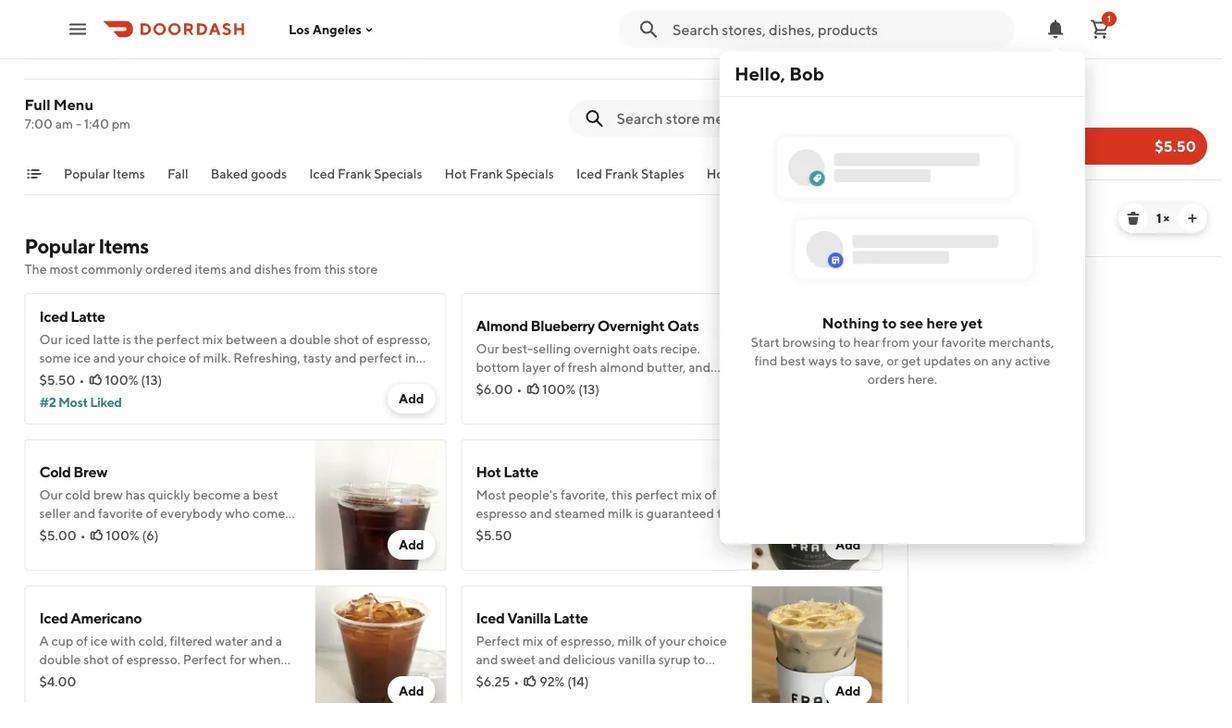 Task type: describe. For each thing, give the bounding box(es) containing it.
almond blueberry overnight oats image
[[752, 293, 883, 425]]

milk.
[[203, 350, 231, 365]]

92% (14)
[[540, 674, 589, 689]]

and inside iced hot matcha, chai and teas 'button'
[[967, 166, 989, 181]]

iced frank specials
[[309, 166, 422, 181]]

los angeles
[[289, 22, 362, 37]]

any inside 'nothing to see here yet start browsing to hear from your favorite merchants, find best ways to save, or get updates on any active orders here.'
[[991, 353, 1012, 368]]

popular items button
[[63, 165, 145, 194]]

americano
[[71, 609, 142, 627]]

$5.50 down iced latte
[[923, 224, 960, 240]]

most
[[58, 395, 88, 410]]

scroll menu navigation right image
[[861, 167, 876, 181]]

16
[[116, 369, 129, 384]]

add for iced americano
[[399, 683, 424, 699]]

or
[[887, 353, 899, 368]]

angeles
[[313, 22, 362, 37]]

find
[[755, 353, 778, 368]]

items for popular items the most commonly ordered items and dishes from this store
[[98, 234, 149, 258]]

ordered
[[145, 261, 192, 277]]

and inside popular items the most commonly ordered items and dishes from this store
[[229, 261, 252, 277]]

hot inside iced hot matcha, chai and teas 'button'
[[861, 166, 884, 181]]

iced frank staples button
[[576, 165, 684, 194]]

favorite
[[941, 334, 986, 350]]

(14)
[[567, 674, 589, 689]]

1 vertical spatial of
[[362, 332, 374, 347]]

the
[[134, 332, 154, 347]]

show menu categories image
[[26, 167, 41, 181]]

add for hot latte
[[835, 537, 861, 552]]

hello, bob
[[735, 63, 825, 85]]

popular items
[[63, 166, 145, 181]]

specials for hot frank specials
[[505, 166, 554, 181]]

some
[[39, 350, 71, 365]]

iced hot matcha, chai and teas button
[[833, 165, 1018, 194]]

fall
[[167, 166, 188, 181]]

popular items the most commonly ordered items and dishes from this store
[[25, 234, 378, 277]]

latte for iced latte
[[956, 197, 992, 214]]

$5.50 up ×
[[1155, 137, 1196, 155]]

iced frank specials button
[[309, 165, 422, 194]]

active
[[1015, 353, 1051, 368]]

1 for 1 ×
[[1156, 210, 1161, 226]]

almond
[[476, 317, 528, 334]]

1 button
[[1082, 11, 1119, 48]]

pm
[[112, 116, 131, 131]]

$5.50 down some
[[39, 372, 75, 388]]

1 horizontal spatial perfect
[[359, 350, 403, 365]]

full
[[25, 96, 51, 113]]

popular for popular items the most commonly ordered items and dishes from this store
[[25, 234, 95, 258]]

iced for iced hot matcha, chai and teas
[[833, 166, 859, 181]]

merchants,
[[989, 334, 1054, 350]]

iced for iced latte
[[923, 197, 953, 214]]

iced americano image
[[315, 586, 446, 703]]

frank for hot frank staples
[[731, 166, 765, 181]]

our
[[39, 332, 63, 347]]

overnight
[[597, 317, 665, 334]]

liked
[[90, 395, 122, 410]]

am
[[55, 116, 73, 131]]

staples for iced frank staples
[[641, 166, 684, 181]]

vanilla
[[507, 609, 551, 627]]

baked goods
[[210, 166, 287, 181]]

iced for iced frank staples
[[576, 166, 602, 181]]

add for iced vanilla latte
[[835, 683, 861, 699]]

(6)
[[142, 528, 159, 543]]

your inside 'nothing to see here yet start browsing to hear from your favorite merchants, find best ways to save, or get updates on any active orders here.'
[[912, 334, 939, 350]]

mix
[[202, 332, 223, 347]]

add for cold brew
[[399, 537, 424, 552]]

iced for iced americano
[[39, 609, 68, 627]]

hello,
[[735, 63, 786, 85]]

100% for iced latte
[[105, 372, 138, 388]]

1 items, open order cart image
[[1089, 18, 1111, 40]]

$6.00
[[476, 382, 513, 397]]

7:00
[[25, 116, 53, 131]]

iced
[[65, 332, 90, 347]]

latte for iced latte our iced latte is the perfect mix between a double shot of espresso, some ice and your choice of milk. refreshing, tasty and perfect in any weather. 16 oz.
[[71, 308, 105, 325]]

#2
[[39, 395, 56, 410]]

checkout
[[935, 137, 1002, 155]]

choice
[[147, 350, 186, 365]]

0 horizontal spatial of
[[49, 17, 59, 30]]

hot frank staples button
[[706, 165, 811, 194]]

Store search: begin typing to search for stores available on DoorDash text field
[[673, 19, 1004, 39]]

baked
[[210, 166, 248, 181]]

• for iced vanilla latte
[[514, 674, 519, 689]]

chai
[[937, 166, 964, 181]]

$4.00
[[39, 674, 76, 689]]

$6.25
[[476, 674, 510, 689]]

from for to
[[882, 334, 910, 350]]

commonly
[[81, 261, 143, 277]]

100% (13) for iced latte
[[105, 372, 162, 388]]

100% for cold brew
[[106, 528, 139, 543]]

0 horizontal spatial perfect
[[156, 332, 200, 347]]

weather.
[[63, 369, 113, 384]]

$5.00
[[39, 528, 77, 543]]

iced hot matcha, chai and teas
[[833, 166, 1018, 181]]

menu
[[54, 96, 93, 113]]

here
[[927, 314, 958, 332]]

tasty
[[303, 350, 332, 365]]

in
[[405, 350, 416, 365]]

add button for iced vanilla latte
[[824, 676, 872, 703]]

notification bell image
[[1045, 18, 1067, 40]]

blueberry
[[531, 317, 595, 334]]

$6.00 •
[[476, 382, 522, 397]]

nothing
[[822, 314, 879, 332]]

latte right vanilla
[[554, 609, 588, 627]]

see
[[900, 314, 924, 332]]

the
[[25, 261, 47, 277]]

oats
[[667, 317, 699, 334]]

hot frank specials
[[444, 166, 554, 181]]

brew
[[73, 463, 107, 481]]

1 ×
[[1156, 210, 1170, 226]]

iced latte
[[923, 197, 992, 214]]

1 horizontal spatial of
[[189, 350, 201, 365]]

add button for iced americano
[[388, 676, 435, 703]]

yet
[[961, 314, 983, 332]]

of 5 stars
[[49, 17, 93, 30]]

(13) for almond blueberry overnight oats
[[578, 382, 600, 397]]

• for cold brew
[[80, 528, 86, 543]]

cold
[[39, 463, 71, 481]]



Task type: vqa. For each thing, say whether or not it's contained in the screenshot.
5:00 at left top
no



Task type: locate. For each thing, give the bounding box(es) containing it.
1 for 1
[[1108, 13, 1111, 24]]

1 vertical spatial popular
[[25, 234, 95, 258]]

1 vertical spatial 1
[[1156, 210, 1161, 226]]

and right 'items'
[[229, 261, 252, 277]]

from up or
[[882, 334, 910, 350]]

of left the 5
[[49, 17, 59, 30]]

1
[[1108, 13, 1111, 24], [1156, 210, 1161, 226]]

add button for cold brew
[[388, 530, 435, 560]]

2 vertical spatial to
[[840, 353, 852, 368]]

0 vertical spatial items
[[112, 166, 145, 181]]

staples for hot frank staples
[[767, 166, 811, 181]]

92%
[[540, 674, 565, 689]]

staples
[[641, 166, 684, 181], [767, 166, 811, 181]]

dishes
[[254, 261, 291, 277]]

from inside popular items the most commonly ordered items and dishes from this store
[[294, 261, 322, 277]]

ice
[[73, 350, 91, 365]]

1 horizontal spatial (13)
[[578, 382, 600, 397]]

2 staples from the left
[[767, 166, 811, 181]]

your inside iced latte our iced latte is the perfect mix between a double shot of espresso, some ice and your choice of milk. refreshing, tasty and perfect in any weather. 16 oz.
[[118, 350, 144, 365]]

and left teas
[[967, 166, 989, 181]]

1 vertical spatial your
[[118, 350, 144, 365]]

latte
[[93, 332, 120, 347]]

(13)
[[141, 372, 162, 388], [578, 382, 600, 397]]

los angeles button
[[289, 22, 376, 37]]

0 horizontal spatial your
[[118, 350, 144, 365]]

espresso,
[[376, 332, 431, 347]]

1 vertical spatial perfect
[[359, 350, 403, 365]]

1 right notification bell icon
[[1108, 13, 1111, 24]]

• for almond blueberry overnight oats
[[517, 382, 522, 397]]

popular inside "button"
[[63, 166, 109, 181]]

frank coffee link
[[923, 91, 1207, 113]]

frank for iced frank staples
[[604, 166, 638, 181]]

0 vertical spatial 1
[[1108, 13, 1111, 24]]

0 horizontal spatial any
[[39, 369, 60, 384]]

•
[[79, 372, 85, 388], [517, 382, 522, 397], [80, 528, 86, 543], [514, 674, 519, 689]]

save,
[[855, 353, 884, 368]]

iced up our
[[39, 308, 68, 325]]

to right ways
[[840, 353, 852, 368]]

latte down chai
[[956, 197, 992, 214]]

0 horizontal spatial staples
[[641, 166, 684, 181]]

baked goods button
[[210, 165, 287, 194]]

popular up the most in the left of the page
[[25, 234, 95, 258]]

0 vertical spatial perfect
[[156, 332, 200, 347]]

iced inside iced frank specials button
[[309, 166, 335, 181]]

1 horizontal spatial 100% (13)
[[542, 382, 600, 397]]

0 vertical spatial to
[[882, 314, 897, 332]]

100% (13)
[[105, 372, 162, 388], [542, 382, 600, 397]]

hot inside 'hot frank staples' button
[[706, 166, 729, 181]]

from inside 'nothing to see here yet start browsing to hear from your favorite merchants, find best ways to save, or get updates on any active orders here.'
[[882, 334, 910, 350]]

most
[[49, 261, 79, 277]]

0 horizontal spatial from
[[294, 261, 322, 277]]

hot for hot frank specials
[[444, 166, 466, 181]]

hot left matcha,
[[861, 166, 884, 181]]

#2 most liked
[[39, 395, 122, 410]]

latte for hot latte
[[504, 463, 538, 481]]

your up 'get'
[[912, 334, 939, 350]]

1 horizontal spatial your
[[912, 334, 939, 350]]

iced right hot frank specials at the left of the page
[[576, 166, 602, 181]]

(13) for iced latte
[[141, 372, 162, 388]]

iced inside iced latte our iced latte is the perfect mix between a double shot of espresso, some ice and your choice of milk. refreshing, tasty and perfect in any weather. 16 oz.
[[39, 308, 68, 325]]

specials for iced frank specials
[[373, 166, 422, 181]]

best
[[780, 353, 806, 368]]

iced americano
[[39, 609, 142, 627]]

iced right goods
[[309, 166, 335, 181]]

0 vertical spatial your
[[912, 334, 939, 350]]

iced inside iced hot matcha, chai and teas 'button'
[[833, 166, 859, 181]]

1 vertical spatial items
[[98, 234, 149, 258]]

2 vertical spatial of
[[189, 350, 201, 365]]

remove item from cart image
[[1126, 211, 1141, 226]]

hot down item search search field
[[706, 166, 729, 181]]

iced for iced frank specials
[[309, 166, 335, 181]]

on
[[974, 353, 989, 368]]

iced for iced vanilla latte
[[476, 609, 505, 627]]

$5.50 down hot latte
[[476, 528, 512, 543]]

add button for hot latte
[[824, 530, 872, 560]]

hot latte image
[[752, 439, 883, 571]]

0 vertical spatial of
[[49, 17, 59, 30]]

open menu image
[[67, 18, 89, 40]]

iced latte our iced latte is the perfect mix between a double shot of espresso, some ice and your choice of milk. refreshing, tasty and perfect in any weather. 16 oz.
[[39, 308, 431, 384]]

1 horizontal spatial staples
[[767, 166, 811, 181]]

your down 'is'
[[118, 350, 144, 365]]

of left milk. in the left of the page
[[189, 350, 201, 365]]

coffee
[[968, 92, 1019, 111]]

items for popular items
[[112, 166, 145, 181]]

is
[[122, 332, 131, 347]]

items inside popular items the most commonly ordered items and dishes from this store
[[98, 234, 149, 258]]

1 inside button
[[1108, 13, 1111, 24]]

stars
[[70, 17, 93, 30]]

0 vertical spatial popular
[[63, 166, 109, 181]]

100% right $6.00 • at bottom left
[[542, 382, 576, 397]]

100% (13) up liked
[[105, 372, 162, 388]]

oz.
[[131, 369, 148, 384]]

hot down the '$6.00'
[[476, 463, 501, 481]]

hot inside hot frank specials button
[[444, 166, 466, 181]]

perfect up choice
[[156, 332, 200, 347]]

$5.00 •
[[39, 528, 86, 543]]

5
[[61, 17, 68, 30]]

bob
[[789, 63, 825, 85]]

fall button
[[167, 165, 188, 194]]

to down the nothing in the right of the page
[[839, 334, 851, 350]]

iced vanilla latte
[[476, 609, 588, 627]]

start
[[751, 334, 780, 350]]

iced inside iced frank staples button
[[576, 166, 602, 181]]

iced down iced hot matcha, chai and teas 'button'
[[923, 197, 953, 214]]

goods
[[250, 166, 287, 181]]

1 horizontal spatial any
[[991, 353, 1012, 368]]

refreshing,
[[233, 350, 300, 365]]

add button
[[388, 384, 435, 414], [388, 530, 435, 560], [824, 530, 872, 560], [388, 676, 435, 703], [824, 676, 872, 703]]

items
[[112, 166, 145, 181], [98, 234, 149, 258]]

frank
[[923, 92, 966, 111], [337, 166, 371, 181], [469, 166, 503, 181], [604, 166, 638, 181], [731, 166, 765, 181]]

1 staples from the left
[[641, 166, 684, 181]]

browsing
[[782, 334, 836, 350]]

almond blueberry overnight oats
[[476, 317, 699, 334]]

and down latte
[[93, 350, 115, 365]]

100% left (6)
[[106, 528, 139, 543]]

iced left the scroll menu navigation right icon
[[833, 166, 859, 181]]

100%
[[105, 372, 138, 388], [542, 382, 576, 397], [106, 528, 139, 543]]

0 horizontal spatial specials
[[373, 166, 422, 181]]

cold brew image
[[315, 439, 446, 571]]

and down shot
[[335, 350, 357, 365]]

of right shot
[[362, 332, 374, 347]]

0 vertical spatial from
[[294, 261, 322, 277]]

0 horizontal spatial 1
[[1108, 13, 1111, 24]]

hot for hot latte
[[476, 463, 501, 481]]

1 specials from the left
[[373, 166, 422, 181]]

teas
[[992, 166, 1018, 181]]

get
[[901, 353, 921, 368]]

here.
[[908, 371, 937, 387]]

$5.50
[[1155, 137, 1196, 155], [923, 224, 960, 240], [39, 372, 75, 388], [476, 528, 512, 543]]

0 vertical spatial any
[[991, 353, 1012, 368]]

1 horizontal spatial specials
[[505, 166, 554, 181]]

frank for hot frank specials
[[469, 166, 503, 181]]

matcha,
[[886, 166, 934, 181]]

1 vertical spatial from
[[882, 334, 910, 350]]

2 horizontal spatial of
[[362, 332, 374, 347]]

items left fall
[[112, 166, 145, 181]]

latte inside iced latte our iced latte is the perfect mix between a double shot of espresso, some ice and your choice of milk. refreshing, tasty and perfect in any weather. 16 oz.
[[71, 308, 105, 325]]

between
[[226, 332, 278, 347]]

1 vertical spatial to
[[839, 334, 851, 350]]

add
[[399, 391, 424, 406], [399, 537, 424, 552], [835, 537, 861, 552], [399, 683, 424, 699], [835, 683, 861, 699]]

any right on
[[991, 353, 1012, 368]]

los
[[289, 22, 310, 37]]

2 specials from the left
[[505, 166, 554, 181]]

popular inside popular items the most commonly ordered items and dishes from this store
[[25, 234, 95, 258]]

$6.25 •
[[476, 674, 519, 689]]

iced frank staples
[[576, 166, 684, 181]]

hot
[[444, 166, 466, 181], [706, 166, 729, 181], [861, 166, 884, 181], [476, 463, 501, 481]]

shot
[[334, 332, 359, 347]]

items inside popular items "button"
[[112, 166, 145, 181]]

of
[[49, 17, 59, 30], [362, 332, 374, 347], [189, 350, 201, 365]]

double
[[290, 332, 331, 347]]

from for items
[[294, 261, 322, 277]]

frank coffee
[[923, 92, 1019, 111]]

iced left vanilla
[[476, 609, 505, 627]]

to
[[882, 314, 897, 332], [839, 334, 851, 350], [840, 353, 852, 368]]

iced left americano
[[39, 609, 68, 627]]

ways
[[809, 353, 837, 368]]

perfect
[[156, 332, 200, 347], [359, 350, 403, 365]]

your
[[912, 334, 939, 350], [118, 350, 144, 365]]

hot for hot frank staples
[[706, 166, 729, 181]]

0 horizontal spatial 100% (13)
[[105, 372, 162, 388]]

any inside iced latte our iced latte is the perfect mix between a double shot of espresso, some ice and your choice of milk. refreshing, tasty and perfect in any weather. 16 oz.
[[39, 369, 60, 384]]

1 left ×
[[1156, 210, 1161, 226]]

• down ice
[[79, 372, 85, 388]]

iced vanilla latte image
[[752, 586, 883, 703]]

latte up iced
[[71, 308, 105, 325]]

100% (13) for almond blueberry overnight oats
[[542, 382, 600, 397]]

1 vertical spatial any
[[39, 369, 60, 384]]

-
[[76, 116, 81, 131]]

any
[[991, 353, 1012, 368], [39, 369, 60, 384]]

frank for iced frank specials
[[337, 166, 371, 181]]

(13) down choice
[[141, 372, 162, 388]]

perfect down espresso,
[[359, 350, 403, 365]]

(13) down the almond blueberry overnight oats at the top of the page
[[578, 382, 600, 397]]

updates
[[924, 353, 971, 368]]

iced for iced latte our iced latte is the perfect mix between a double shot of espresso, some ice and your choice of milk. refreshing, tasty and perfect in any weather. 16 oz.
[[39, 308, 68, 325]]

Item Search search field
[[617, 108, 868, 129]]

full menu 7:00 am - 1:40 pm
[[25, 96, 131, 131]]

100% for almond blueberry overnight oats
[[542, 382, 576, 397]]

1 horizontal spatial 1
[[1156, 210, 1161, 226]]

items
[[195, 261, 227, 277]]

• right $5.00
[[80, 528, 86, 543]]

1 horizontal spatial from
[[882, 334, 910, 350]]

• for iced latte
[[79, 372, 85, 388]]

$5.50 •
[[39, 372, 85, 388]]

any down some
[[39, 369, 60, 384]]

a
[[280, 332, 287, 347]]

hot right iced frank specials
[[444, 166, 466, 181]]

from left this
[[294, 261, 322, 277]]

100% up liked
[[105, 372, 138, 388]]

items up the commonly
[[98, 234, 149, 258]]

add one to cart image
[[1185, 211, 1200, 226]]

popular down -
[[63, 166, 109, 181]]

100% (13) down blueberry
[[542, 382, 600, 397]]

nothing to see here yet start browsing to hear from your favorite merchants, find best ways to save, or get updates on any active orders here.
[[751, 314, 1054, 387]]

• right $6.25
[[514, 674, 519, 689]]

to left see
[[882, 314, 897, 332]]

0 horizontal spatial (13)
[[141, 372, 162, 388]]

hot frank staples
[[706, 166, 811, 181]]

popular for popular items
[[63, 166, 109, 181]]

latte down $6.00 • at bottom left
[[504, 463, 538, 481]]

• right the '$6.00'
[[517, 382, 522, 397]]



